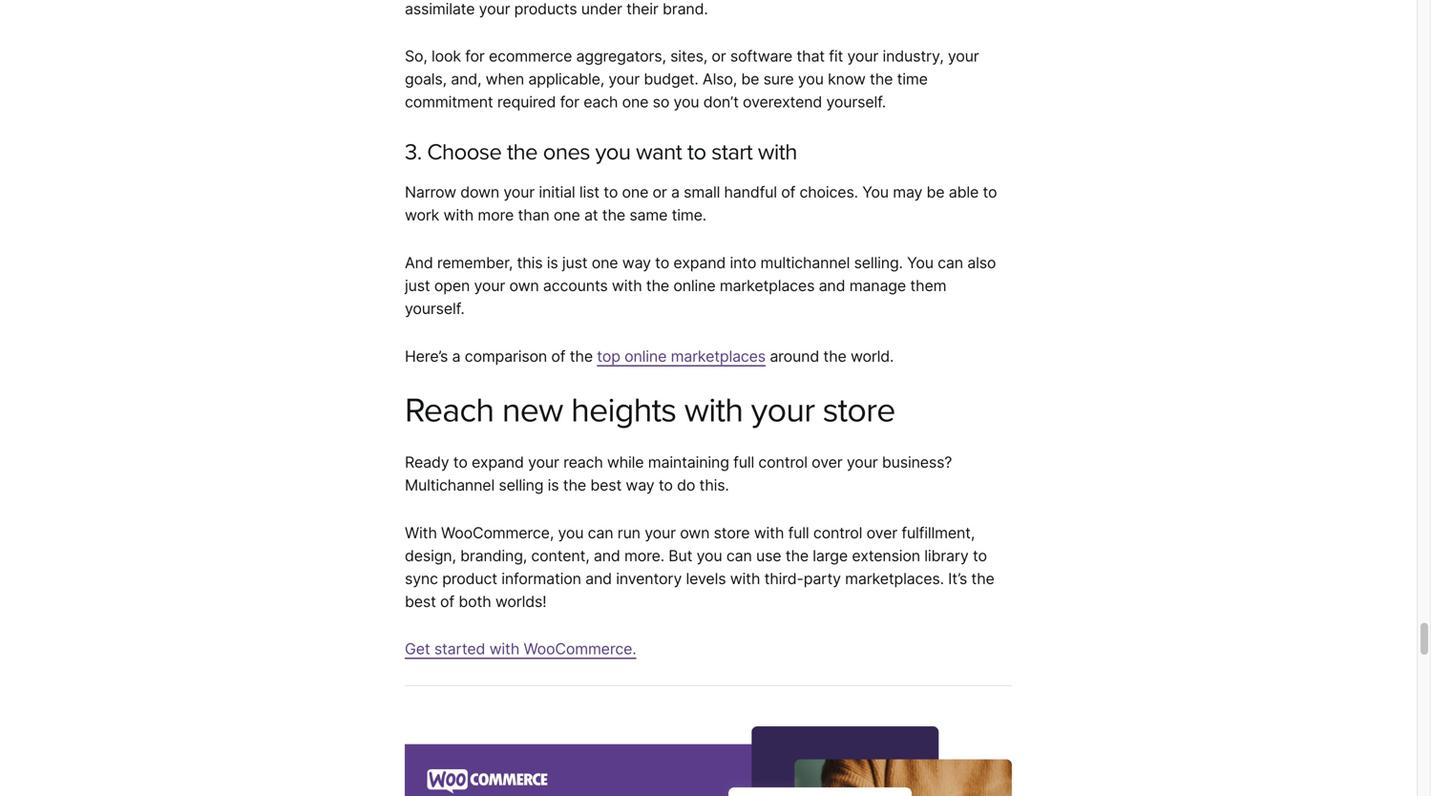 Task type: describe. For each thing, give the bounding box(es) containing it.
here's
[[405, 347, 448, 366]]

your inside and remember, this is just one way to expand into multichannel selling. you can also just open your own accounts with the online marketplaces and manage them yourself.
[[474, 276, 505, 295]]

you up content,
[[558, 524, 584, 542]]

maintaining
[[648, 453, 729, 472]]

to left start
[[688, 139, 706, 166]]

narrow
[[405, 183, 456, 201]]

ecommerce
[[489, 47, 572, 66]]

content,
[[531, 547, 590, 565]]

your down aggregators,
[[609, 70, 640, 89]]

yourself. inside so, look for ecommerce aggregators, sites, or software that fit your industry, your goals, and, when applicable, your budget. also, be sure you know the time commitment required for each one so you don't overextend yourself.
[[827, 93, 886, 111]]

more
[[478, 206, 514, 224]]

them
[[910, 276, 947, 295]]

to inside and remember, this is just one way to expand into multichannel selling. you can also just open your own accounts with the online marketplaces and manage them yourself.
[[655, 253, 670, 272]]

open
[[434, 276, 470, 295]]

with right 'started'
[[490, 640, 520, 659]]

the inside and remember, this is just one way to expand into multichannel selling. you can also just open your own accounts with the online marketplaces and manage them yourself.
[[646, 276, 670, 295]]

run
[[618, 524, 641, 542]]

online inside and remember, this is just one way to expand into multichannel selling. you can also just open your own accounts with the online marketplaces and manage them yourself.
[[674, 276, 716, 295]]

selling.
[[854, 253, 903, 272]]

than
[[518, 206, 550, 224]]

selling
[[499, 476, 544, 495]]

sync
[[405, 569, 438, 588]]

choose
[[427, 139, 502, 166]]

sure
[[764, 70, 794, 89]]

woocommerce,
[[441, 524, 554, 542]]

best inside with woocommerce, you can run your own store with full control over fulfillment, design, branding, content, and more. but you can use the large extension library to sync product information and inventory levels with third-party marketplaces. it's the best of both worlds!
[[405, 592, 436, 611]]

with inside narrow down your initial list to one or a small handful of choices. you may be able to work with more than one at the same time.
[[444, 206, 474, 224]]

1 vertical spatial just
[[405, 276, 430, 295]]

product
[[442, 569, 497, 588]]

and
[[405, 253, 433, 272]]

way inside ready to expand your reach while maintaining full control over your business? multichannel selling is the best way to do this.
[[626, 476, 655, 495]]

full inside with woocommerce, you can run your own store with full control over fulfillment, design, branding, content, and more. but you can use the large extension library to sync product information and inventory levels with third-party marketplaces. it's the best of both worlds!
[[788, 524, 809, 542]]

with up use
[[754, 524, 784, 542]]

branding,
[[460, 547, 527, 565]]

to up multichannel
[[453, 453, 468, 472]]

do
[[677, 476, 695, 495]]

to left do
[[659, 476, 673, 495]]

be inside narrow down your initial list to one or a small handful of choices. you may be able to work with more than one at the same time.
[[927, 183, 945, 201]]

and inside and remember, this is just one way to expand into multichannel selling. you can also just open your own accounts with the online marketplaces and manage them yourself.
[[819, 276, 846, 295]]

use
[[756, 547, 782, 565]]

over inside with woocommerce, you can run your own store with full control over fulfillment, design, branding, content, and more. but you can use the large extension library to sync product information and inventory levels with third-party marketplaces. it's the best of both worlds!
[[867, 524, 898, 542]]

with
[[405, 524, 437, 542]]

own inside with woocommerce, you can run your own store with full control over fulfillment, design, branding, content, and more. but you can use the large extension library to sync product information and inventory levels with third-party marketplaces. it's the best of both worlds!
[[680, 524, 710, 542]]

into
[[730, 253, 757, 272]]

you left want
[[596, 139, 631, 166]]

when
[[486, 70, 524, 89]]

know
[[828, 70, 866, 89]]

design,
[[405, 547, 456, 565]]

marketplaces.
[[845, 569, 944, 588]]

required
[[497, 93, 556, 111]]

so, look for ecommerce aggregators, sites, or software that fit your industry, your goals, and, when applicable, your budget. also, be sure you know the time commitment required for each one so you don't overextend yourself.
[[405, 47, 979, 111]]

and,
[[451, 70, 482, 89]]

inventory
[[616, 569, 682, 588]]

1 vertical spatial can
[[588, 524, 614, 542]]

visit the extensions marketplace to customize your store image
[[405, 727, 1012, 796]]

multichannel
[[761, 253, 850, 272]]

full inside ready to expand your reach while maintaining full control over your business? multichannel selling is the best way to do this.
[[734, 453, 755, 472]]

while
[[607, 453, 644, 472]]

around
[[770, 347, 820, 366]]

goals,
[[405, 70, 447, 89]]

list
[[580, 183, 600, 201]]

remember,
[[437, 253, 513, 272]]

started
[[434, 640, 485, 659]]

heights
[[571, 391, 676, 431]]

ones
[[543, 139, 590, 166]]

manage
[[850, 276, 906, 295]]

0 vertical spatial just
[[562, 253, 588, 272]]

0 vertical spatial for
[[465, 47, 485, 66]]

the inside so, look for ecommerce aggregators, sites, or software that fit your industry, your goals, and, when applicable, your budget. also, be sure you know the time commitment required for each one so you don't overextend yourself.
[[870, 70, 893, 89]]

so,
[[405, 47, 428, 66]]

look
[[432, 47, 461, 66]]

both
[[459, 592, 491, 611]]

don't
[[704, 93, 739, 111]]

ready to expand your reach while maintaining full control over your business? multichannel selling is the best way to do this.
[[405, 453, 952, 495]]

1 vertical spatial marketplaces
[[671, 347, 766, 366]]

software
[[730, 47, 793, 66]]

aggregators,
[[576, 47, 666, 66]]

information
[[502, 569, 581, 588]]

you right so
[[674, 93, 699, 111]]

be inside so, look for ecommerce aggregators, sites, or software that fit your industry, your goals, and, when applicable, your budget. also, be sure you know the time commitment required for each one so you don't overextend yourself.
[[741, 70, 759, 89]]

your right fit
[[848, 47, 879, 66]]

and remember, this is just one way to expand into multichannel selling. you can also just open your own accounts with the online marketplaces and manage them yourself.
[[405, 253, 996, 318]]

reach
[[564, 453, 603, 472]]

also,
[[703, 70, 737, 89]]

woocommerce.
[[524, 640, 636, 659]]

third-
[[765, 569, 804, 588]]

worlds!
[[496, 592, 547, 611]]

reach new heights with your store
[[405, 391, 895, 431]]

party
[[804, 569, 841, 588]]

one inside and remember, this is just one way to expand into multichannel selling. you can also just open your own accounts with the online marketplaces and manage them yourself.
[[592, 253, 618, 272]]

that
[[797, 47, 825, 66]]

the left world. at the right top
[[824, 347, 847, 366]]

narrow down your initial list to one or a small handful of choices. you may be able to work with more than one at the same time.
[[405, 183, 997, 224]]

commitment
[[405, 93, 493, 111]]

multichannel
[[405, 476, 495, 495]]

budget.
[[644, 70, 699, 89]]

new
[[502, 391, 563, 431]]

control inside ready to expand your reach while maintaining full control over your business? multichannel selling is the best way to do this.
[[759, 453, 808, 472]]

best inside ready to expand your reach while maintaining full control over your business? multichannel selling is the best way to do this.
[[591, 476, 622, 495]]

library
[[925, 547, 969, 565]]

own inside and remember, this is just one way to expand into multichannel selling. you can also just open your own accounts with the online marketplaces and manage them yourself.
[[509, 276, 539, 295]]

want
[[636, 139, 682, 166]]

0 horizontal spatial online
[[625, 347, 667, 366]]

2 vertical spatial can
[[727, 547, 752, 565]]

3. choose the ones you want to start with
[[405, 139, 797, 166]]

expand inside and remember, this is just one way to expand into multichannel selling. you can also just open your own accounts with the online marketplaces and manage them yourself.
[[674, 253, 726, 272]]

your inside narrow down your initial list to one or a small handful of choices. you may be able to work with more than one at the same time.
[[504, 183, 535, 201]]

your up selling
[[528, 453, 559, 472]]

with inside and remember, this is just one way to expand into multichannel selling. you can also just open your own accounts with the online marketplaces and manage them yourself.
[[612, 276, 642, 295]]

large
[[813, 547, 848, 565]]



Task type: locate. For each thing, give the bounding box(es) containing it.
the up third-
[[786, 547, 809, 565]]

be right "may"
[[927, 183, 945, 201]]

0 vertical spatial full
[[734, 453, 755, 472]]

start
[[712, 139, 753, 166]]

with down down
[[444, 206, 474, 224]]

expand inside ready to expand your reach while maintaining full control over your business? multichannel selling is the best way to do this.
[[472, 453, 524, 472]]

best down the while
[[591, 476, 622, 495]]

1 vertical spatial best
[[405, 592, 436, 611]]

1 vertical spatial and
[[594, 547, 620, 565]]

0 horizontal spatial store
[[714, 524, 750, 542]]

can left also
[[938, 253, 964, 272]]

small
[[684, 183, 720, 201]]

comparison
[[465, 347, 547, 366]]

0 horizontal spatial best
[[405, 592, 436, 611]]

online
[[674, 276, 716, 295], [625, 347, 667, 366]]

control inside with woocommerce, you can run your own store with full control over fulfillment, design, branding, content, and more. but you can use the large extension library to sync product information and inventory levels with third-party marketplaces. it's the best of both worlds!
[[814, 524, 863, 542]]

or inside so, look for ecommerce aggregators, sites, or software that fit your industry, your goals, and, when applicable, your budget. also, be sure you know the time commitment required for each one so you don't overextend yourself.
[[712, 47, 726, 66]]

1 vertical spatial own
[[680, 524, 710, 542]]

with woocommerce, you can run your own store with full control over fulfillment, design, branding, content, and more. but you can use the large extension library to sync product information and inventory levels with third-party marketplaces. it's the best of both worlds!
[[405, 524, 995, 611]]

sites,
[[671, 47, 708, 66]]

time
[[897, 70, 928, 89]]

store down "this."
[[714, 524, 750, 542]]

the right it's
[[972, 569, 995, 588]]

expand up selling
[[472, 453, 524, 472]]

a left small
[[671, 183, 680, 201]]

business?
[[882, 453, 952, 472]]

you left "may"
[[863, 183, 889, 201]]

best down sync
[[405, 592, 436, 611]]

over up extension
[[867, 524, 898, 542]]

0 horizontal spatial expand
[[472, 453, 524, 472]]

with up maintaining on the bottom of the page
[[684, 391, 743, 431]]

0 vertical spatial yourself.
[[827, 93, 886, 111]]

one up the accounts
[[592, 253, 618, 272]]

you inside and remember, this is just one way to expand into multichannel selling. you can also just open your own accounts with the online marketplaces and manage them yourself.
[[907, 253, 934, 272]]

1 vertical spatial for
[[560, 93, 580, 111]]

get
[[405, 640, 430, 659]]

to inside with woocommerce, you can run your own store with full control over fulfillment, design, branding, content, and more. but you can use the large extension library to sync product information and inventory levels with third-party marketplaces. it's the best of both worlds!
[[973, 547, 987, 565]]

1 horizontal spatial online
[[674, 276, 716, 295]]

own up but
[[680, 524, 710, 542]]

over inside ready to expand your reach while maintaining full control over your business? multichannel selling is the best way to do this.
[[812, 453, 843, 472]]

control up large
[[814, 524, 863, 542]]

way inside and remember, this is just one way to expand into multichannel selling. you can also just open your own accounts with the online marketplaces and manage them yourself.
[[622, 253, 651, 272]]

handful
[[724, 183, 777, 201]]

just down and
[[405, 276, 430, 295]]

own down this
[[509, 276, 539, 295]]

get started with woocommerce. link
[[405, 640, 636, 659]]

the right at
[[602, 206, 626, 224]]

levels
[[686, 569, 726, 588]]

this.
[[700, 476, 729, 495]]

marketplaces down and remember, this is just one way to expand into multichannel selling. you can also just open your own accounts with the online marketplaces and manage them yourself.
[[671, 347, 766, 366]]

0 vertical spatial of
[[781, 183, 796, 201]]

0 vertical spatial expand
[[674, 253, 726, 272]]

0 vertical spatial a
[[671, 183, 680, 201]]

0 vertical spatial is
[[547, 253, 558, 272]]

can left use
[[727, 547, 752, 565]]

1 vertical spatial online
[[625, 347, 667, 366]]

get started with woocommerce.
[[405, 640, 636, 659]]

your
[[848, 47, 879, 66], [948, 47, 979, 66], [609, 70, 640, 89], [504, 183, 535, 201], [474, 276, 505, 295], [751, 391, 815, 431], [528, 453, 559, 472], [847, 453, 878, 472], [645, 524, 676, 542]]

you
[[798, 70, 824, 89], [674, 93, 699, 111], [596, 139, 631, 166], [558, 524, 584, 542], [697, 547, 722, 565]]

yourself. down open
[[405, 299, 465, 318]]

one inside so, look for ecommerce aggregators, sites, or software that fit your industry, your goals, and, when applicable, your budget. also, be sure you know the time commitment required for each one so you don't overextend yourself.
[[622, 93, 649, 111]]

down
[[461, 183, 500, 201]]

is right selling
[[548, 476, 559, 495]]

choices.
[[800, 183, 858, 201]]

way
[[622, 253, 651, 272], [626, 476, 655, 495]]

overextend
[[743, 93, 822, 111]]

0 horizontal spatial for
[[465, 47, 485, 66]]

with down use
[[730, 569, 760, 588]]

marketplaces
[[720, 276, 815, 295], [671, 347, 766, 366]]

1 horizontal spatial own
[[680, 524, 710, 542]]

0 horizontal spatial be
[[741, 70, 759, 89]]

online down "time."
[[674, 276, 716, 295]]

a inside narrow down your initial list to one or a small handful of choices. you may be able to work with more than one at the same time.
[[671, 183, 680, 201]]

your down the remember,
[[474, 276, 505, 295]]

way down same
[[622, 253, 651, 272]]

initial
[[539, 183, 575, 201]]

here's a comparison of the top online marketplaces around the world.
[[405, 347, 894, 366]]

0 horizontal spatial own
[[509, 276, 539, 295]]

the inside ready to expand your reach while maintaining full control over your business? multichannel selling is the best way to do this.
[[563, 476, 586, 495]]

is right this
[[547, 253, 558, 272]]

is
[[547, 253, 558, 272], [548, 476, 559, 495]]

1 horizontal spatial full
[[788, 524, 809, 542]]

fulfillment,
[[902, 524, 975, 542]]

1 vertical spatial of
[[551, 347, 566, 366]]

1 vertical spatial control
[[814, 524, 863, 542]]

each
[[584, 93, 618, 111]]

but
[[669, 547, 693, 565]]

control
[[759, 453, 808, 472], [814, 524, 863, 542]]

industry,
[[883, 47, 944, 66]]

at
[[584, 206, 598, 224]]

0 vertical spatial can
[[938, 253, 964, 272]]

and
[[819, 276, 846, 295], [594, 547, 620, 565], [586, 569, 612, 588]]

0 vertical spatial best
[[591, 476, 622, 495]]

of inside with woocommerce, you can run your own store with full control over fulfillment, design, branding, content, and more. but you can use the large extension library to sync product information and inventory levels with third-party marketplaces. it's the best of both worlds!
[[440, 592, 455, 611]]

so
[[653, 93, 670, 111]]

way down the while
[[626, 476, 655, 495]]

for up and,
[[465, 47, 485, 66]]

same
[[630, 206, 668, 224]]

the
[[870, 70, 893, 89], [507, 139, 538, 166], [602, 206, 626, 224], [646, 276, 670, 295], [570, 347, 593, 366], [824, 347, 847, 366], [563, 476, 586, 495], [786, 547, 809, 565], [972, 569, 995, 588]]

1 vertical spatial expand
[[472, 453, 524, 472]]

may
[[893, 183, 923, 201]]

1 vertical spatial or
[[653, 183, 667, 201]]

1 vertical spatial you
[[907, 253, 934, 272]]

you down that
[[798, 70, 824, 89]]

0 vertical spatial be
[[741, 70, 759, 89]]

be down "software"
[[741, 70, 759, 89]]

the left the top
[[570, 347, 593, 366]]

control right maintaining on the bottom of the page
[[759, 453, 808, 472]]

is inside and remember, this is just one way to expand into multichannel selling. you can also just open your own accounts with the online marketplaces and manage them yourself.
[[547, 253, 558, 272]]

2 horizontal spatial of
[[781, 183, 796, 201]]

and down content,
[[586, 569, 612, 588]]

1 horizontal spatial over
[[867, 524, 898, 542]]

reach
[[405, 391, 494, 431]]

1 horizontal spatial best
[[591, 476, 622, 495]]

of left the both at the bottom of the page
[[440, 592, 455, 611]]

1 horizontal spatial expand
[[674, 253, 726, 272]]

the down the reach
[[563, 476, 586, 495]]

0 vertical spatial or
[[712, 47, 726, 66]]

applicable,
[[528, 70, 605, 89]]

1 horizontal spatial or
[[712, 47, 726, 66]]

your up than
[[504, 183, 535, 201]]

0 vertical spatial way
[[622, 253, 651, 272]]

your inside with woocommerce, you can run your own store with full control over fulfillment, design, branding, content, and more. but you can use the large extension library to sync product information and inventory levels with third-party marketplaces. it's the best of both worlds!
[[645, 524, 676, 542]]

store
[[823, 391, 895, 431], [714, 524, 750, 542]]

1 vertical spatial be
[[927, 183, 945, 201]]

of inside narrow down your initial list to one or a small handful of choices. you may be able to work with more than one at the same time.
[[781, 183, 796, 201]]

online right the top
[[625, 347, 667, 366]]

just up the accounts
[[562, 253, 588, 272]]

over
[[812, 453, 843, 472], [867, 524, 898, 542]]

the up here's a comparison of the top online marketplaces around the world. on the top
[[646, 276, 670, 295]]

0 horizontal spatial just
[[405, 276, 430, 295]]

to right list at the top left
[[604, 183, 618, 201]]

one left so
[[622, 93, 649, 111]]

your right industry,
[[948, 47, 979, 66]]

0 vertical spatial online
[[674, 276, 716, 295]]

0 vertical spatial marketplaces
[[720, 276, 815, 295]]

2 vertical spatial of
[[440, 592, 455, 611]]

1 horizontal spatial a
[[671, 183, 680, 201]]

fit
[[829, 47, 843, 66]]

marketplaces inside and remember, this is just one way to expand into multichannel selling. you can also just open your own accounts with the online marketplaces and manage them yourself.
[[720, 276, 815, 295]]

0 vertical spatial control
[[759, 453, 808, 472]]

0 horizontal spatial yourself.
[[405, 299, 465, 318]]

full up third-
[[788, 524, 809, 542]]

your up more.
[[645, 524, 676, 542]]

of left the top
[[551, 347, 566, 366]]

0 horizontal spatial over
[[812, 453, 843, 472]]

1 horizontal spatial store
[[823, 391, 895, 431]]

1 vertical spatial over
[[867, 524, 898, 542]]

own
[[509, 276, 539, 295], [680, 524, 710, 542]]

a
[[671, 183, 680, 201], [452, 347, 461, 366]]

1 horizontal spatial for
[[560, 93, 580, 111]]

1 vertical spatial store
[[714, 524, 750, 542]]

can
[[938, 253, 964, 272], [588, 524, 614, 542], [727, 547, 752, 565]]

store down world. at the right top
[[823, 391, 895, 431]]

with right the accounts
[[612, 276, 642, 295]]

one up same
[[622, 183, 649, 201]]

full right maintaining on the bottom of the page
[[734, 453, 755, 472]]

ready
[[405, 453, 449, 472]]

0 horizontal spatial of
[[440, 592, 455, 611]]

full
[[734, 453, 755, 472], [788, 524, 809, 542]]

to
[[688, 139, 706, 166], [604, 183, 618, 201], [983, 183, 997, 201], [655, 253, 670, 272], [453, 453, 468, 472], [659, 476, 673, 495], [973, 547, 987, 565]]

0 horizontal spatial a
[[452, 347, 461, 366]]

1 horizontal spatial control
[[814, 524, 863, 542]]

1 vertical spatial yourself.
[[405, 299, 465, 318]]

0 horizontal spatial or
[[653, 183, 667, 201]]

3.
[[405, 139, 422, 166]]

2 horizontal spatial can
[[938, 253, 964, 272]]

you up levels
[[697, 547, 722, 565]]

for down applicable,
[[560, 93, 580, 111]]

1 vertical spatial is
[[548, 476, 559, 495]]

to right able
[[983, 183, 997, 201]]

time.
[[672, 206, 707, 224]]

or
[[712, 47, 726, 66], [653, 183, 667, 201]]

1 horizontal spatial be
[[927, 183, 945, 201]]

0 vertical spatial over
[[812, 453, 843, 472]]

your left business? at the bottom of page
[[847, 453, 878, 472]]

a right here's
[[452, 347, 461, 366]]

of right handful
[[781, 183, 796, 201]]

accounts
[[543, 276, 608, 295]]

0 horizontal spatial full
[[734, 453, 755, 472]]

1 vertical spatial way
[[626, 476, 655, 495]]

the left time
[[870, 70, 893, 89]]

0 vertical spatial and
[[819, 276, 846, 295]]

top
[[597, 347, 621, 366]]

is inside ready to expand your reach while maintaining full control over your business? multichannel selling is the best way to do this.
[[548, 476, 559, 495]]

and down multichannel
[[819, 276, 846, 295]]

1 horizontal spatial you
[[907, 253, 934, 272]]

marketplaces down the into
[[720, 276, 815, 295]]

one left at
[[554, 206, 580, 224]]

store inside with woocommerce, you can run your own store with full control over fulfillment, design, branding, content, and more. but you can use the large extension library to sync product information and inventory levels with third-party marketplaces. it's the best of both worlds!
[[714, 524, 750, 542]]

you inside narrow down your initial list to one or a small handful of choices. you may be able to work with more than one at the same time.
[[863, 183, 889, 201]]

extension
[[852, 547, 921, 565]]

your down "around"
[[751, 391, 815, 431]]

2 vertical spatial and
[[586, 569, 612, 588]]

over left business? at the bottom of page
[[812, 453, 843, 472]]

or up also,
[[712, 47, 726, 66]]

0 vertical spatial own
[[509, 276, 539, 295]]

0 vertical spatial you
[[863, 183, 889, 201]]

0 horizontal spatial you
[[863, 183, 889, 201]]

0 horizontal spatial can
[[588, 524, 614, 542]]

1 horizontal spatial just
[[562, 253, 588, 272]]

1 horizontal spatial can
[[727, 547, 752, 565]]

of
[[781, 183, 796, 201], [551, 347, 566, 366], [440, 592, 455, 611]]

the left ones
[[507, 139, 538, 166]]

also
[[968, 253, 996, 272]]

1 horizontal spatial of
[[551, 347, 566, 366]]

can inside and remember, this is just one way to expand into multichannel selling. you can also just open your own accounts with the online marketplaces and manage them yourself.
[[938, 253, 964, 272]]

you up the them
[[907, 253, 934, 272]]

and down run
[[594, 547, 620, 565]]

0 horizontal spatial control
[[759, 453, 808, 472]]

top online marketplaces link
[[597, 347, 766, 366]]

yourself. down the 'know'
[[827, 93, 886, 111]]

0 vertical spatial store
[[823, 391, 895, 431]]

with right start
[[758, 139, 797, 166]]

this
[[517, 253, 543, 272]]

to right library
[[973, 547, 987, 565]]

1 vertical spatial a
[[452, 347, 461, 366]]

best
[[591, 476, 622, 495], [405, 592, 436, 611]]

can left run
[[588, 524, 614, 542]]

or up same
[[653, 183, 667, 201]]

work
[[405, 206, 440, 224]]

just
[[562, 253, 588, 272], [405, 276, 430, 295]]

able
[[949, 183, 979, 201]]

yourself. inside and remember, this is just one way to expand into multichannel selling. you can also just open your own accounts with the online marketplaces and manage them yourself.
[[405, 299, 465, 318]]

to down same
[[655, 253, 670, 272]]

1 horizontal spatial yourself.
[[827, 93, 886, 111]]

or inside narrow down your initial list to one or a small handful of choices. you may be able to work with more than one at the same time.
[[653, 183, 667, 201]]

the inside narrow down your initial list to one or a small handful of choices. you may be able to work with more than one at the same time.
[[602, 206, 626, 224]]

expand left the into
[[674, 253, 726, 272]]

1 vertical spatial full
[[788, 524, 809, 542]]



Task type: vqa. For each thing, say whether or not it's contained in the screenshot.
checkbox
no



